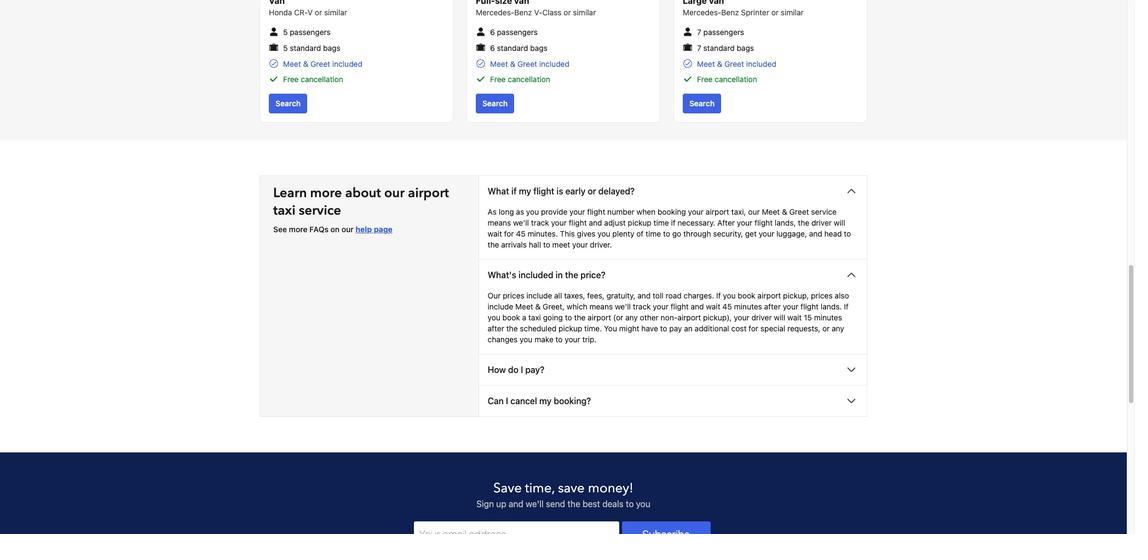 Task type: locate. For each thing, give the bounding box(es) containing it.
0 horizontal spatial taxi
[[273, 202, 296, 220]]

1 vertical spatial wait
[[706, 302, 721, 311]]

to left pay on the bottom right of page
[[661, 324, 668, 333]]

of
[[637, 229, 644, 239]]

the left arrivals
[[488, 240, 499, 250]]

3 cancellation from the left
[[715, 75, 758, 84]]

we'll down time, in the bottom of the page
[[526, 499, 544, 509]]

book up cost
[[738, 291, 756, 300]]

& up lands,
[[782, 207, 788, 217]]

airport inside the as long as you provide your flight number when booking your airport taxi, our meet & greet service means we'll track your flight and adjust pickup time if necessary. after your flight lands, the driver will wait for 45 minutes. this gives you plenty of time to go through security, get your luggage, and head to the arrivals hall to meet your driver.
[[706, 207, 730, 217]]

meet & greet included down the 5 standard bags
[[283, 59, 363, 69]]

0 vertical spatial means
[[488, 218, 511, 228]]

non-
[[661, 313, 678, 322]]

0 horizontal spatial wait
[[488, 229, 502, 239]]

5 down 5 passengers
[[283, 43, 288, 53]]

wait up arrivals
[[488, 229, 502, 239]]

meet up lands,
[[762, 207, 780, 217]]

save time, save money! sign up and we'll send the best deals to you
[[477, 480, 651, 509]]

will inside our prices include all taxes, fees, gratuity, and toll road charges. if you book airport pickup, prices also include meet & greet, which means we'll track your flight and wait 45 minutes after your flight lands. if you book a taxi going to the airport (or any other non-airport pickup), your driver will wait 15 minutes after the scheduled pickup time. you might have to pay an additional cost for special requests, or any changes you make to your trip.
[[774, 313, 786, 322]]

2 search from the left
[[483, 99, 508, 108]]

0 horizontal spatial service
[[299, 202, 341, 220]]

cancellation for 6 standard bags
[[508, 75, 551, 84]]

5 for 5 standard bags
[[283, 43, 288, 53]]

5 down honda
[[283, 27, 288, 37]]

1 horizontal spatial cancellation
[[508, 75, 551, 84]]

gratuity,
[[607, 291, 636, 300]]

2 horizontal spatial standard
[[704, 43, 735, 53]]

1 standard from the left
[[290, 43, 321, 53]]

1 free cancellation from the left
[[283, 75, 343, 84]]

1 vertical spatial will
[[774, 313, 786, 322]]

1 horizontal spatial free cancellation
[[490, 75, 551, 84]]

standard down 7 passengers
[[704, 43, 735, 53]]

our inside the as long as you provide your flight number when booking your airport taxi, our meet & greet service means we'll track your flight and adjust pickup time if necessary. after your flight lands, the driver will wait for 45 minutes. this gives you plenty of time to go through security, get your luggage, and head to the arrivals hall to meet your driver.
[[749, 207, 760, 217]]

0 horizontal spatial pickup
[[559, 324, 583, 333]]

0 vertical spatial i
[[521, 365, 523, 375]]

can
[[488, 396, 504, 406]]

included inside dropdown button
[[519, 270, 554, 280]]

will up special at the right bottom of the page
[[774, 313, 786, 322]]

all
[[555, 291, 562, 300]]

0 horizontal spatial means
[[488, 218, 511, 228]]

after
[[718, 218, 735, 228]]

1 horizontal spatial means
[[590, 302, 613, 311]]

any
[[626, 313, 638, 322], [832, 324, 845, 333]]

2 bags from the left
[[531, 43, 548, 53]]

2 standard from the left
[[497, 43, 529, 53]]

2 prices from the left
[[811, 291, 833, 300]]

means inside our prices include all taxes, fees, gratuity, and toll road charges. if you book airport pickup, prices also include meet & greet, which means we'll track your flight and wait 45 minutes after your flight lands. if you book a taxi going to the airport (or any other non-airport pickup), your driver will wait 15 minutes after the scheduled pickup time. you might have to pay an additional cost for special requests, or any changes you make to your trip.
[[590, 302, 613, 311]]

we'll inside the as long as you provide your flight number when booking your airport taxi, our meet & greet service means we'll track your flight and adjust pickup time if necessary. after your flight lands, the driver will wait for 45 minutes. this gives you plenty of time to go through security, get your luggage, and head to the arrivals hall to meet your driver.
[[513, 218, 529, 228]]

will up head
[[834, 218, 846, 228]]

we'll inside our prices include all taxes, fees, gratuity, and toll road charges. if you book airport pickup, prices also include meet & greet, which means we'll track your flight and wait 45 minutes after your flight lands. if you book a taxi going to the airport (or any other non-airport pickup), your driver will wait 15 minutes after the scheduled pickup time. you might have to pay an additional cost for special requests, or any changes you make to your trip.
[[615, 302, 631, 311]]

benz up 7 passengers
[[722, 8, 739, 17]]

1 horizontal spatial prices
[[811, 291, 833, 300]]

similar right sprinter
[[781, 8, 804, 17]]

any down lands.
[[832, 324, 845, 333]]

1 vertical spatial 6
[[490, 43, 495, 53]]

after
[[765, 302, 781, 311], [488, 324, 505, 333]]

1 6 from the top
[[490, 27, 495, 37]]

you inside save time, save money! sign up and we'll send the best deals to you
[[636, 499, 651, 509]]

1 horizontal spatial my
[[540, 396, 552, 406]]

passengers up 7 standard bags
[[704, 27, 745, 37]]

1 horizontal spatial service
[[812, 207, 837, 217]]

0 horizontal spatial benz
[[515, 8, 532, 17]]

1 horizontal spatial for
[[749, 324, 759, 333]]

to right head
[[845, 229, 852, 239]]

0 horizontal spatial bags
[[323, 43, 341, 53]]

1 horizontal spatial taxi
[[529, 313, 541, 322]]

1 5 from the top
[[283, 27, 288, 37]]

an
[[684, 324, 693, 333]]

additional
[[695, 324, 730, 333]]

as
[[516, 207, 524, 217]]

means
[[488, 218, 511, 228], [590, 302, 613, 311]]

pickup),
[[704, 313, 732, 322]]

flight
[[534, 187, 555, 196], [588, 207, 606, 217], [569, 218, 587, 228], [755, 218, 773, 228], [671, 302, 689, 311], [801, 302, 819, 311]]

the right in
[[565, 270, 579, 280]]

0 vertical spatial 6
[[490, 27, 495, 37]]

if down also
[[844, 302, 849, 311]]

0 horizontal spatial will
[[774, 313, 786, 322]]

service
[[299, 202, 341, 220], [812, 207, 837, 217]]

1 horizontal spatial bags
[[531, 43, 548, 53]]

1 vertical spatial we'll
[[615, 302, 631, 311]]

1 horizontal spatial search button
[[476, 94, 515, 114]]

wait left 15
[[788, 313, 802, 322]]

1 horizontal spatial any
[[832, 324, 845, 333]]

similar
[[324, 8, 347, 17], [573, 8, 596, 17], [781, 8, 804, 17]]

1 cancellation from the left
[[301, 75, 343, 84]]

3 bags from the left
[[737, 43, 755, 53]]

1 search from the left
[[276, 99, 301, 108]]

2 free cancellation from the left
[[490, 75, 551, 84]]

45
[[516, 229, 526, 239], [723, 302, 732, 311]]

for right cost
[[749, 324, 759, 333]]

bags down 6 passengers
[[531, 43, 548, 53]]

3 meet & greet included from the left
[[697, 59, 777, 69]]

7 up 7 standard bags
[[697, 27, 702, 37]]

6
[[490, 27, 495, 37], [490, 43, 495, 53]]

1 similar from the left
[[324, 8, 347, 17]]

1 passengers from the left
[[290, 27, 331, 37]]

similar right v
[[324, 8, 347, 17]]

we'll
[[513, 218, 529, 228], [615, 302, 631, 311], [526, 499, 544, 509]]

& down the 6 standard bags
[[510, 59, 516, 69]]

meet down the 6 standard bags
[[490, 59, 508, 69]]

3 search from the left
[[690, 99, 715, 108]]

what
[[488, 187, 510, 196]]

i
[[521, 365, 523, 375], [506, 396, 509, 406]]

if inside the as long as you provide your flight number when booking your airport taxi, our meet & greet service means we'll track your flight and adjust pickup time if necessary. after your flight lands, the driver will wait for 45 minutes. this gives you plenty of time to go through security, get your luggage, and head to the arrivals hall to meet your driver.
[[671, 218, 676, 228]]

bags
[[323, 43, 341, 53], [531, 43, 548, 53], [737, 43, 755, 53]]

my right cancel
[[540, 396, 552, 406]]

1 horizontal spatial benz
[[722, 8, 739, 17]]

booking
[[658, 207, 686, 217]]

taxi right a on the bottom of page
[[529, 313, 541, 322]]

0 horizontal spatial driver
[[752, 313, 772, 322]]

cancellation down the 6 standard bags
[[508, 75, 551, 84]]

the
[[798, 218, 810, 228], [488, 240, 499, 250], [565, 270, 579, 280], [574, 313, 586, 322], [507, 324, 518, 333], [568, 499, 581, 509]]

save
[[558, 480, 585, 498]]

1 7 from the top
[[697, 27, 702, 37]]

book left a on the bottom of page
[[503, 313, 520, 322]]

you
[[604, 324, 618, 333]]

time,
[[525, 480, 555, 498]]

3 passengers from the left
[[704, 27, 745, 37]]

& down 7 standard bags
[[717, 59, 723, 69]]

1 vertical spatial minutes
[[815, 313, 843, 322]]

1 horizontal spatial 45
[[723, 302, 732, 311]]

1 vertical spatial if
[[671, 218, 676, 228]]

if right the charges.
[[717, 291, 721, 300]]

7 standard bags
[[697, 43, 755, 53]]

meet
[[283, 59, 301, 69], [490, 59, 508, 69], [697, 59, 715, 69], [762, 207, 780, 217], [516, 302, 534, 311]]

0 vertical spatial pickup
[[628, 218, 652, 228]]

6 up the 6 standard bags
[[490, 27, 495, 37]]

free cancellation for 7
[[697, 75, 758, 84]]

1 vertical spatial track
[[633, 302, 651, 311]]

or right requests,
[[823, 324, 830, 333]]

0 horizontal spatial my
[[519, 187, 531, 196]]

pickup inside the as long as you provide your flight number when booking your airport taxi, our meet & greet service means we'll track your flight and adjust pickup time if necessary. after your flight lands, the driver will wait for 45 minutes. this gives you plenty of time to go through security, get your luggage, and head to the arrivals hall to meet your driver.
[[628, 218, 652, 228]]

driver up special at the right bottom of the page
[[752, 313, 772, 322]]

greet for 7 standard bags
[[725, 59, 745, 69]]

i right "can" on the left bottom of the page
[[506, 396, 509, 406]]

flight up 15
[[801, 302, 819, 311]]

hall
[[529, 240, 541, 250]]

1 vertical spatial book
[[503, 313, 520, 322]]

1 horizontal spatial include
[[527, 291, 552, 300]]

save
[[494, 480, 522, 498]]

1 vertical spatial 5
[[283, 43, 288, 53]]

learn
[[273, 184, 307, 202]]

meet up a on the bottom of page
[[516, 302, 534, 311]]

to down minutes.
[[544, 240, 551, 250]]

the inside dropdown button
[[565, 270, 579, 280]]

and
[[589, 218, 603, 228], [810, 229, 823, 239], [638, 291, 651, 300], [691, 302, 704, 311], [509, 499, 524, 509]]

mercedes- up 7 passengers
[[683, 8, 722, 17]]

track up minutes.
[[531, 218, 549, 228]]

2 horizontal spatial similar
[[781, 8, 804, 17]]

0 horizontal spatial include
[[488, 302, 514, 311]]

1 horizontal spatial minutes
[[815, 313, 843, 322]]

0 horizontal spatial if
[[717, 291, 721, 300]]

wait inside the as long as you provide your flight number when booking your airport taxi, our meet & greet service means we'll track your flight and adjust pickup time if necessary. after your flight lands, the driver will wait for 45 minutes. this gives you plenty of time to go through security, get your luggage, and head to the arrivals hall to meet your driver.
[[488, 229, 502, 239]]

included for 6 standard bags
[[540, 59, 570, 69]]

45 up arrivals
[[516, 229, 526, 239]]

bags for 7 standard bags
[[737, 43, 755, 53]]

0 horizontal spatial mercedes-
[[476, 8, 515, 17]]

2 similar from the left
[[573, 8, 596, 17]]

passengers for v
[[290, 27, 331, 37]]

included down the 6 standard bags
[[540, 59, 570, 69]]

0 vertical spatial for
[[504, 229, 514, 239]]

2 7 from the top
[[697, 43, 702, 53]]

0 horizontal spatial standard
[[290, 43, 321, 53]]

search
[[276, 99, 301, 108], [483, 99, 508, 108], [690, 99, 715, 108]]

send
[[546, 499, 566, 509]]

& for 5
[[303, 59, 309, 69]]

your up cost
[[734, 313, 750, 322]]

0 vertical spatial 7
[[697, 27, 702, 37]]

1 horizontal spatial if
[[671, 218, 676, 228]]

1 meet & greet included from the left
[[283, 59, 363, 69]]

2 horizontal spatial wait
[[788, 313, 802, 322]]

3 free cancellation from the left
[[697, 75, 758, 84]]

search button
[[269, 94, 307, 114], [476, 94, 515, 114], [683, 94, 722, 114]]

which
[[567, 302, 588, 311]]

2 meet & greet included from the left
[[490, 59, 570, 69]]

we'll inside save time, save money! sign up and we'll send the best deals to you
[[526, 499, 544, 509]]

2 horizontal spatial search
[[690, 99, 715, 108]]

as
[[488, 207, 497, 217]]

2 horizontal spatial search button
[[683, 94, 722, 114]]

when
[[637, 207, 656, 217]]

3 similar from the left
[[781, 8, 804, 17]]

greet down the 5 standard bags
[[311, 59, 330, 69]]

greet down 7 standard bags
[[725, 59, 745, 69]]

0 vertical spatial 5
[[283, 27, 288, 37]]

sprinter
[[742, 8, 770, 17]]

will
[[834, 218, 846, 228], [774, 313, 786, 322]]

standard for 6
[[497, 43, 529, 53]]

2 horizontal spatial meet & greet included
[[697, 59, 777, 69]]

0 horizontal spatial free cancellation
[[283, 75, 343, 84]]

similar right class
[[573, 8, 596, 17]]

7 for 7 passengers
[[697, 27, 702, 37]]

greet down the 6 standard bags
[[518, 59, 538, 69]]

any up might
[[626, 313, 638, 322]]

driver inside our prices include all taxes, fees, gratuity, and toll road charges. if you book airport pickup, prices also include meet & greet, which means we'll track your flight and wait 45 minutes after your flight lands. if you book a taxi going to the airport (or any other non-airport pickup), your driver will wait 15 minutes after the scheduled pickup time. you might have to pay an additional cost for special requests, or any changes you make to your trip.
[[752, 313, 772, 322]]

make
[[535, 335, 554, 344]]

if
[[512, 187, 517, 196], [671, 218, 676, 228]]

& for 7
[[717, 59, 723, 69]]

7 down 7 passengers
[[697, 43, 702, 53]]

1 horizontal spatial wait
[[706, 302, 721, 311]]

other
[[640, 313, 659, 322]]

our right on
[[342, 225, 354, 234]]

1 vertical spatial i
[[506, 396, 509, 406]]

in
[[556, 270, 563, 280]]

meet & greet included down the 6 standard bags
[[490, 59, 570, 69]]

means down long
[[488, 218, 511, 228]]

2 5 from the top
[[283, 43, 288, 53]]

your left trip.
[[565, 335, 581, 344]]

wait
[[488, 229, 502, 239], [706, 302, 721, 311], [788, 313, 802, 322]]

passengers up the 6 standard bags
[[497, 27, 538, 37]]

0 horizontal spatial for
[[504, 229, 514, 239]]

our
[[384, 184, 405, 202], [749, 207, 760, 217], [342, 225, 354, 234]]

standard
[[290, 43, 321, 53], [497, 43, 529, 53], [704, 43, 735, 53]]

0 vertical spatial wait
[[488, 229, 502, 239]]

2 vertical spatial we'll
[[526, 499, 544, 509]]

what's
[[488, 270, 517, 280]]

& inside our prices include all taxes, fees, gratuity, and toll road charges. if you book airport pickup, prices also include meet & greet, which means we'll track your flight and wait 45 minutes after your flight lands. if you book a taxi going to the airport (or any other non-airport pickup), your driver will wait 15 minutes after the scheduled pickup time. you might have to pay an additional cost for special requests, or any changes you make to your trip.
[[536, 302, 541, 311]]

3 free from the left
[[697, 75, 713, 84]]

2 benz from the left
[[722, 8, 739, 17]]

means down fees,
[[590, 302, 613, 311]]

2 cancellation from the left
[[508, 75, 551, 84]]

1 horizontal spatial track
[[633, 302, 651, 311]]

1 horizontal spatial our
[[384, 184, 405, 202]]

standard down 5 passengers
[[290, 43, 321, 53]]

2 mercedes- from the left
[[683, 8, 722, 17]]

for
[[504, 229, 514, 239], [749, 324, 759, 333]]

flight left is
[[534, 187, 555, 196]]

pickup up of
[[628, 218, 652, 228]]

1 horizontal spatial after
[[765, 302, 781, 311]]

5 passengers
[[283, 27, 331, 37]]

0 horizontal spatial similar
[[324, 8, 347, 17]]

after up special at the right bottom of the page
[[765, 302, 781, 311]]

& left greet,
[[536, 302, 541, 311]]

0 horizontal spatial search
[[276, 99, 301, 108]]

0 vertical spatial 45
[[516, 229, 526, 239]]

have
[[642, 324, 658, 333]]

free cancellation down the 5 standard bags
[[283, 75, 343, 84]]

2 passengers from the left
[[497, 27, 538, 37]]

head
[[825, 229, 842, 239]]

2 search button from the left
[[476, 94, 515, 114]]

6 for 6 passengers
[[490, 27, 495, 37]]

driver.
[[590, 240, 612, 250]]

1 horizontal spatial similar
[[573, 8, 596, 17]]

1 free from the left
[[283, 75, 299, 84]]

track
[[531, 218, 549, 228], [633, 302, 651, 311]]

1 vertical spatial driver
[[752, 313, 772, 322]]

cancellation
[[301, 75, 343, 84], [508, 75, 551, 84], [715, 75, 758, 84]]

1 horizontal spatial mercedes-
[[683, 8, 722, 17]]

do
[[508, 365, 519, 375]]

0 horizontal spatial minutes
[[735, 302, 763, 311]]

1 vertical spatial means
[[590, 302, 613, 311]]

how do i pay? button
[[479, 355, 867, 385]]

what if my flight is early or delayed?
[[488, 187, 635, 196]]

1 bags from the left
[[323, 43, 341, 53]]

0 horizontal spatial passengers
[[290, 27, 331, 37]]

1 vertical spatial if
[[844, 302, 849, 311]]

3 search button from the left
[[683, 94, 722, 114]]

free
[[283, 75, 299, 84], [490, 75, 506, 84], [697, 75, 713, 84]]

we'll down the as
[[513, 218, 529, 228]]

5
[[283, 27, 288, 37], [283, 43, 288, 53]]

& for 6
[[510, 59, 516, 69]]

benz left v-
[[515, 8, 532, 17]]

mercedes-
[[476, 8, 515, 17], [683, 8, 722, 17]]

taxes,
[[564, 291, 586, 300]]

we'll down gratuity,
[[615, 302, 631, 311]]

2 horizontal spatial cancellation
[[715, 75, 758, 84]]

my inside dropdown button
[[519, 187, 531, 196]]

2 horizontal spatial our
[[749, 207, 760, 217]]

2 vertical spatial our
[[342, 225, 354, 234]]

pickup inside our prices include all taxes, fees, gratuity, and toll road charges. if you book airport pickup, prices also include meet & greet, which means we'll track your flight and wait 45 minutes after your flight lands. if you book a taxi going to the airport (or any other non-airport pickup), your driver will wait 15 minutes after the scheduled pickup time. you might have to pay an additional cost for special requests, or any changes you make to your trip.
[[559, 324, 583, 333]]

or inside what if my flight is early or delayed? dropdown button
[[588, 187, 597, 196]]

for inside the as long as you provide your flight number when booking your airport taxi, our meet & greet service means we'll track your flight and adjust pickup time if necessary. after your flight lands, the driver will wait for 45 minutes. this gives you plenty of time to go through security, get your luggage, and head to the arrivals hall to meet your driver.
[[504, 229, 514, 239]]

driver up head
[[812, 218, 832, 228]]

to down 'which' at the bottom
[[565, 313, 572, 322]]

0 vertical spatial book
[[738, 291, 756, 300]]

include down our
[[488, 302, 514, 311]]

your down taxi,
[[737, 218, 753, 228]]

1 vertical spatial time
[[646, 229, 661, 239]]

0 horizontal spatial prices
[[503, 291, 525, 300]]

2 free from the left
[[490, 75, 506, 84]]

your down provide
[[551, 218, 567, 228]]

1 horizontal spatial meet & greet included
[[490, 59, 570, 69]]

meet & greet included down 7 standard bags
[[697, 59, 777, 69]]

1 horizontal spatial pickup
[[628, 218, 652, 228]]

service up faqs at the left
[[299, 202, 341, 220]]

0 vertical spatial if
[[512, 187, 517, 196]]

0 vertical spatial taxi
[[273, 202, 296, 220]]

money!
[[588, 480, 634, 498]]

mercedes-benz sprinter or similar
[[683, 8, 804, 17]]

0 vertical spatial my
[[519, 187, 531, 196]]

will inside the as long as you provide your flight number when booking your airport taxi, our meet & greet service means we'll track your flight and adjust pickup time if necessary. after your flight lands, the driver will wait for 45 minutes. this gives you plenty of time to go through security, get your luggage, and head to the arrivals hall to meet your driver.
[[834, 218, 846, 228]]

passengers for v-
[[497, 27, 538, 37]]

free down the 6 standard bags
[[490, 75, 506, 84]]

free down 7 standard bags
[[697, 75, 713, 84]]

0 vertical spatial after
[[765, 302, 781, 311]]

0 horizontal spatial search button
[[269, 94, 307, 114]]

more right see
[[289, 225, 308, 234]]

go
[[673, 229, 682, 239]]

included for 5 standard bags
[[332, 59, 363, 69]]

greet,
[[543, 302, 565, 311]]

0 vertical spatial more
[[310, 184, 342, 202]]

Your email address email field
[[414, 522, 620, 534]]

bags down 5 passengers
[[323, 43, 341, 53]]

1 mercedes- from the left
[[476, 8, 515, 17]]

0 horizontal spatial if
[[512, 187, 517, 196]]

similar for honda cr-v or similar
[[324, 8, 347, 17]]

2 horizontal spatial free cancellation
[[697, 75, 758, 84]]

1 vertical spatial 7
[[697, 43, 702, 53]]

my up the as
[[519, 187, 531, 196]]

and right up at the left of page
[[509, 499, 524, 509]]

included
[[332, 59, 363, 69], [540, 59, 570, 69], [747, 59, 777, 69], [519, 270, 554, 280]]

taxi up see
[[273, 202, 296, 220]]

benz for v-
[[515, 8, 532, 17]]

7
[[697, 27, 702, 37], [697, 43, 702, 53]]

if down booking
[[671, 218, 676, 228]]

free cancellation down the 6 standard bags
[[490, 75, 551, 84]]

&
[[303, 59, 309, 69], [510, 59, 516, 69], [717, 59, 723, 69], [782, 207, 788, 217], [536, 302, 541, 311]]

2 horizontal spatial bags
[[737, 43, 755, 53]]

service up head
[[812, 207, 837, 217]]

1 benz from the left
[[515, 8, 532, 17]]

2 6 from the top
[[490, 43, 495, 53]]

the down save
[[568, 499, 581, 509]]

1 horizontal spatial i
[[521, 365, 523, 375]]

45 inside our prices include all taxes, fees, gratuity, and toll road charges. if you book airport pickup, prices also include meet & greet, which means we'll track your flight and wait 45 minutes after your flight lands. if you book a taxi going to the airport (or any other non-airport pickup), your driver will wait 15 minutes after the scheduled pickup time. you might have to pay an additional cost for special requests, or any changes you make to your trip.
[[723, 302, 732, 311]]

after up changes
[[488, 324, 505, 333]]

1 search button from the left
[[269, 94, 307, 114]]

you
[[527, 207, 539, 217], [598, 229, 611, 239], [723, 291, 736, 300], [488, 313, 501, 322], [520, 335, 533, 344], [636, 499, 651, 509]]

cancellation for 5 standard bags
[[301, 75, 343, 84]]

0 horizontal spatial meet & greet included
[[283, 59, 363, 69]]

requests,
[[788, 324, 821, 333]]

included left in
[[519, 270, 554, 280]]

1 vertical spatial my
[[540, 396, 552, 406]]

0 vertical spatial any
[[626, 313, 638, 322]]

3 standard from the left
[[704, 43, 735, 53]]

pickup down going
[[559, 324, 583, 333]]



Task type: vqa. For each thing, say whether or not it's contained in the screenshot.
This tour can accommodate a maximum of 15 participants. at top left
no



Task type: describe. For each thing, give the bounding box(es) containing it.
how
[[488, 365, 506, 375]]

search for 6
[[483, 99, 508, 108]]

15
[[804, 313, 813, 322]]

and down the charges.
[[691, 302, 704, 311]]

you down our
[[488, 313, 501, 322]]

price?
[[581, 270, 606, 280]]

or right class
[[564, 8, 571, 17]]

1 horizontal spatial more
[[310, 184, 342, 202]]

or inside our prices include all taxes, fees, gratuity, and toll road charges. if you book airport pickup, prices also include meet & greet, which means we'll track your flight and wait 45 minutes after your flight lands. if you book a taxi going to the airport (or any other non-airport pickup), your driver will wait 15 minutes after the scheduled pickup time. you might have to pay an additional cost for special requests, or any changes you make to your trip.
[[823, 324, 830, 333]]

about
[[345, 184, 381, 202]]

7 for 7 standard bags
[[697, 43, 702, 53]]

adjust
[[605, 218, 626, 228]]

& inside the as long as you provide your flight number when booking your airport taxi, our meet & greet service means we'll track your flight and adjust pickup time if necessary. after your flight lands, the driver will wait for 45 minutes. this gives you plenty of time to go through security, get your luggage, and head to the arrivals hall to meet your driver.
[[782, 207, 788, 217]]

and up gives
[[589, 218, 603, 228]]

how do i pay?
[[488, 365, 545, 375]]

you down scheduled
[[520, 335, 533, 344]]

greet for 6 standard bags
[[518, 59, 538, 69]]

cancellation for 7 standard bags
[[715, 75, 758, 84]]

meet for 5
[[283, 59, 301, 69]]

flight up gives
[[569, 218, 587, 228]]

my inside dropdown button
[[540, 396, 552, 406]]

meet for 6
[[490, 59, 508, 69]]

search button for 7
[[683, 94, 722, 114]]

your down early
[[570, 207, 586, 217]]

pay
[[670, 324, 682, 333]]

(or
[[614, 313, 624, 322]]

cr-
[[294, 8, 308, 17]]

you up the pickup),
[[723, 291, 736, 300]]

luggage,
[[777, 229, 808, 239]]

delayed?
[[599, 187, 635, 196]]

minutes.
[[528, 229, 558, 239]]

what's included in the price? button
[[479, 260, 867, 291]]

special
[[761, 324, 786, 333]]

or right sprinter
[[772, 8, 779, 17]]

meet & greet included for 6 standard bags
[[490, 59, 570, 69]]

can i cancel my booking?
[[488, 396, 591, 406]]

changes
[[488, 335, 518, 344]]

class
[[543, 8, 562, 17]]

a
[[523, 313, 527, 322]]

long
[[499, 207, 514, 217]]

airport inside learn more about our airport taxi service see more faqs on our help page
[[408, 184, 449, 202]]

0 vertical spatial our
[[384, 184, 405, 202]]

1 prices from the left
[[503, 291, 525, 300]]

up
[[497, 499, 507, 509]]

v
[[308, 8, 313, 17]]

1 vertical spatial more
[[289, 225, 308, 234]]

passengers for sprinter
[[704, 27, 745, 37]]

6 passengers
[[490, 27, 538, 37]]

the up luggage,
[[798, 218, 810, 228]]

scheduled
[[520, 324, 557, 333]]

see
[[273, 225, 287, 234]]

cost
[[732, 324, 747, 333]]

flight up adjust
[[588, 207, 606, 217]]

trip.
[[583, 335, 597, 344]]

7 passengers
[[697, 27, 745, 37]]

45 inside the as long as you provide your flight number when booking your airport taxi, our meet & greet service means we'll track your flight and adjust pickup time if necessary. after your flight lands, the driver will wait for 45 minutes. this gives you plenty of time to go through security, get your luggage, and head to the arrivals hall to meet your driver.
[[516, 229, 526, 239]]

greet inside the as long as you provide your flight number when booking your airport taxi, our meet & greet service means we'll track your flight and adjust pickup time if necessary. after your flight lands, the driver will wait for 45 minutes. this gives you plenty of time to go through security, get your luggage, and head to the arrivals hall to meet your driver.
[[790, 207, 810, 217]]

taxi inside our prices include all taxes, fees, gratuity, and toll road charges. if you book airport pickup, prices also include meet & greet, which means we'll track your flight and wait 45 minutes after your flight lands. if you book a taxi going to the airport (or any other non-airport pickup), your driver will wait 15 minutes after the scheduled pickup time. you might have to pay an additional cost for special requests, or any changes you make to your trip.
[[529, 313, 541, 322]]

5 standard bags
[[283, 43, 341, 53]]

you up driver. at the top of the page
[[598, 229, 611, 239]]

if inside dropdown button
[[512, 187, 517, 196]]

also
[[835, 291, 850, 300]]

charges.
[[684, 291, 715, 300]]

search button for 5
[[269, 94, 307, 114]]

lands,
[[775, 218, 796, 228]]

bags for 6 standard bags
[[531, 43, 548, 53]]

search for 5
[[276, 99, 301, 108]]

2 vertical spatial wait
[[788, 313, 802, 322]]

0 horizontal spatial any
[[626, 313, 638, 322]]

meet inside the as long as you provide your flight number when booking your airport taxi, our meet & greet service means we'll track your flight and adjust pickup time if necessary. after your flight lands, the driver will wait for 45 minutes. this gives you plenty of time to go through security, get your luggage, and head to the arrivals hall to meet your driver.
[[762, 207, 780, 217]]

provide
[[541, 207, 568, 217]]

the down 'which' at the bottom
[[574, 313, 586, 322]]

search for 7
[[690, 99, 715, 108]]

early
[[566, 187, 586, 196]]

free cancellation for 5
[[283, 75, 343, 84]]

get
[[746, 229, 757, 239]]

service inside learn more about our airport taxi service see more faqs on our help page
[[299, 202, 341, 220]]

cancel
[[511, 396, 537, 406]]

plenty
[[613, 229, 635, 239]]

what's included in the price?
[[488, 270, 606, 280]]

deals
[[603, 499, 624, 509]]

taxi,
[[732, 207, 747, 217]]

for inside our prices include all taxes, fees, gratuity, and toll road charges. if you book airport pickup, prices also include meet & greet, which means we'll track your flight and wait 45 minutes after your flight lands. if you book a taxi going to the airport (or any other non-airport pickup), your driver will wait 15 minutes after the scheduled pickup time. you might have to pay an additional cost for special requests, or any changes you make to your trip.
[[749, 324, 759, 333]]

benz for sprinter
[[722, 8, 739, 17]]

flight down road
[[671, 302, 689, 311]]

you right the as
[[527, 207, 539, 217]]

your down gives
[[573, 240, 588, 250]]

meet inside our prices include all taxes, fees, gratuity, and toll road charges. if you book airport pickup, prices also include meet & greet, which means we'll track your flight and wait 45 minutes after your flight lands. if you book a taxi going to the airport (or any other non-airport pickup), your driver will wait 15 minutes after the scheduled pickup time. you might have to pay an additional cost for special requests, or any changes you make to your trip.
[[516, 302, 534, 311]]

free for 6
[[490, 75, 506, 84]]

mercedes- for 6
[[476, 8, 515, 17]]

standard for 7
[[704, 43, 735, 53]]

what's included in the price? element
[[479, 291, 867, 354]]

1 vertical spatial any
[[832, 324, 845, 333]]

our prices include all taxes, fees, gratuity, and toll road charges. if you book airport pickup, prices also include meet & greet, which means we'll track your flight and wait 45 minutes after your flight lands. if you book a taxi going to the airport (or any other non-airport pickup), your driver will wait 15 minutes after the scheduled pickup time. you might have to pay an additional cost for special requests, or any changes you make to your trip.
[[488, 291, 850, 344]]

track inside our prices include all taxes, fees, gratuity, and toll road charges. if you book airport pickup, prices also include meet & greet, which means we'll track your flight and wait 45 minutes after your flight lands. if you book a taxi going to the airport (or any other non-airport pickup), your driver will wait 15 minutes after the scheduled pickup time. you might have to pay an additional cost for special requests, or any changes you make to your trip.
[[633, 302, 651, 311]]

meet & greet included for 7 standard bags
[[697, 59, 777, 69]]

flight up 'get'
[[755, 218, 773, 228]]

necessary.
[[678, 218, 716, 228]]

your up the necessary.
[[689, 207, 704, 217]]

sign
[[477, 499, 494, 509]]

track inside the as long as you provide your flight number when booking your airport taxi, our meet & greet service means we'll track your flight and adjust pickup time if necessary. after your flight lands, the driver will wait for 45 minutes. this gives you plenty of time to go through security, get your luggage, and head to the arrivals hall to meet your driver.
[[531, 218, 549, 228]]

booking?
[[554, 396, 591, 406]]

v-
[[534, 8, 543, 17]]

meet for 7
[[697, 59, 715, 69]]

the up changes
[[507, 324, 518, 333]]

included for 7 standard bags
[[747, 59, 777, 69]]

fees,
[[588, 291, 605, 300]]

page
[[374, 225, 393, 234]]

lands.
[[821, 302, 842, 311]]

0 vertical spatial minutes
[[735, 302, 763, 311]]

free for 7
[[697, 75, 713, 84]]

the inside save time, save money! sign up and we'll send the best deals to you
[[568, 499, 581, 509]]

6 for 6 standard bags
[[490, 43, 495, 53]]

pickup,
[[784, 291, 809, 300]]

taxi inside learn more about our airport taxi service see more faqs on our help page
[[273, 202, 296, 220]]

what if my flight is early or delayed? button
[[479, 176, 867, 207]]

mercedes- for 7
[[683, 8, 722, 17]]

what if my flight is early or delayed? element
[[479, 207, 867, 259]]

help
[[356, 225, 372, 234]]

can i cancel my booking? button
[[479, 386, 867, 417]]

to inside save time, save money! sign up and we'll send the best deals to you
[[626, 499, 634, 509]]

0 vertical spatial if
[[717, 291, 721, 300]]

service inside the as long as you provide your flight number when booking your airport taxi, our meet & greet service means we'll track your flight and adjust pickup time if necessary. after your flight lands, the driver will wait for 45 minutes. this gives you plenty of time to go through security, get your luggage, and head to the arrivals hall to meet your driver.
[[812, 207, 837, 217]]

meet & greet included for 5 standard bags
[[283, 59, 363, 69]]

1 vertical spatial include
[[488, 302, 514, 311]]

0 horizontal spatial i
[[506, 396, 509, 406]]

security,
[[714, 229, 744, 239]]

to right the make
[[556, 335, 563, 344]]

pay?
[[526, 365, 545, 375]]

road
[[666, 291, 682, 300]]

bags for 5 standard bags
[[323, 43, 341, 53]]

arrivals
[[501, 240, 527, 250]]

faqs
[[310, 225, 329, 234]]

5 for 5 passengers
[[283, 27, 288, 37]]

to left go
[[664, 229, 671, 239]]

0 vertical spatial time
[[654, 218, 669, 228]]

your down 'toll'
[[653, 302, 669, 311]]

driver inside the as long as you provide your flight number when booking your airport taxi, our meet & greet service means we'll track your flight and adjust pickup time if necessary. after your flight lands, the driver will wait for 45 minutes. this gives you plenty of time to go through security, get your luggage, and head to the arrivals hall to meet your driver.
[[812, 218, 832, 228]]

time.
[[585, 324, 602, 333]]

our
[[488, 291, 501, 300]]

or right v
[[315, 8, 322, 17]]

meet
[[553, 240, 571, 250]]

similar for mercedes-benz sprinter or similar
[[781, 8, 804, 17]]

might
[[620, 324, 640, 333]]

on
[[331, 225, 340, 234]]

and inside save time, save money! sign up and we'll send the best deals to you
[[509, 499, 524, 509]]

0 horizontal spatial after
[[488, 324, 505, 333]]

your down 'pickup,' in the bottom of the page
[[783, 302, 799, 311]]

free for 5
[[283, 75, 299, 84]]

greet for 5 standard bags
[[311, 59, 330, 69]]

and left 'toll'
[[638, 291, 651, 300]]

going
[[543, 313, 563, 322]]

learn more about our airport taxi service see more faqs on our help page
[[273, 184, 449, 234]]

search button for 6
[[476, 94, 515, 114]]

your right 'get'
[[759, 229, 775, 239]]

as long as you provide your flight number when booking your airport taxi, our meet & greet service means we'll track your flight and adjust pickup time if necessary. after your flight lands, the driver will wait for 45 minutes. this gives you plenty of time to go through security, get your luggage, and head to the arrivals hall to meet your driver.
[[488, 207, 852, 250]]

gives
[[577, 229, 596, 239]]

flight inside dropdown button
[[534, 187, 555, 196]]

standard for 5
[[290, 43, 321, 53]]

and left head
[[810, 229, 823, 239]]

means inside the as long as you provide your flight number when booking your airport taxi, our meet & greet service means we'll track your flight and adjust pickup time if necessary. after your flight lands, the driver will wait for 45 minutes. this gives you plenty of time to go through security, get your luggage, and head to the arrivals hall to meet your driver.
[[488, 218, 511, 228]]

free cancellation for 6
[[490, 75, 551, 84]]

honda
[[269, 8, 292, 17]]

through
[[684, 229, 712, 239]]

honda cr-v or similar
[[269, 8, 347, 17]]



